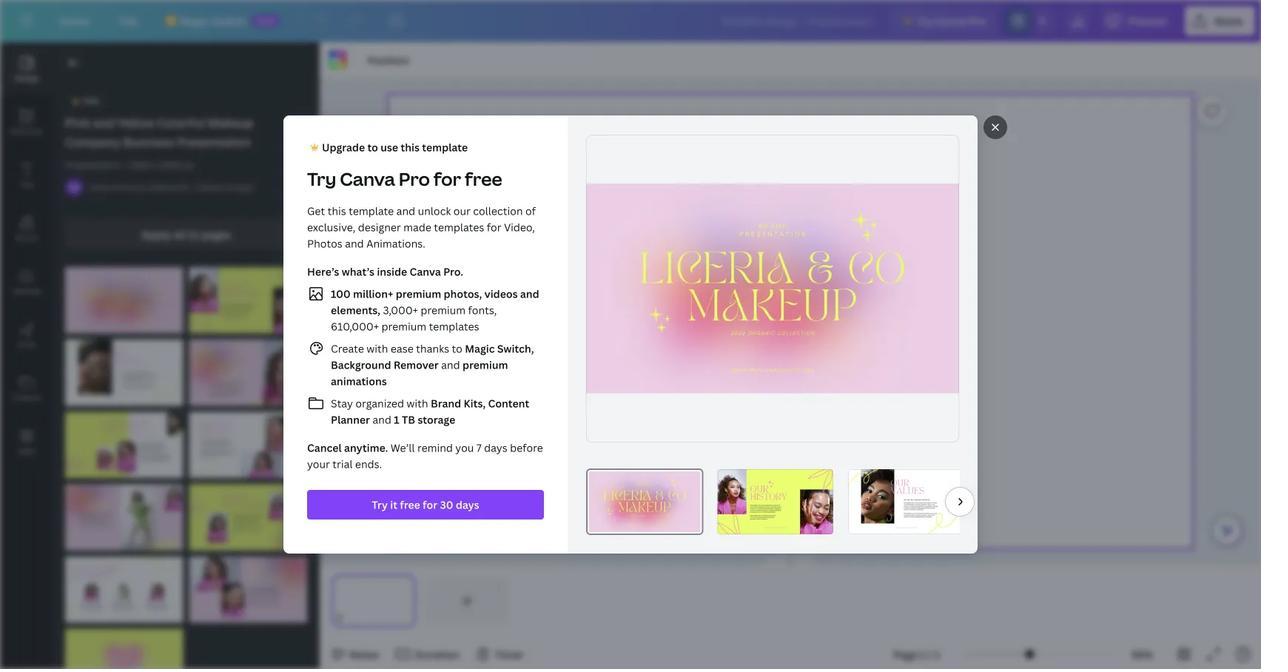 Task type: locate. For each thing, give the bounding box(es) containing it.
1 inside list
[[394, 413, 400, 427]]

with
[[367, 342, 388, 356], [407, 397, 428, 411]]

with up 'background'
[[367, 342, 388, 356]]

0 vertical spatial design
[[14, 73, 39, 83]]

0 horizontal spatial days
[[456, 498, 480, 512]]

0 horizontal spatial design
[[14, 73, 39, 83]]

to right thanks
[[452, 342, 463, 356]]

30
[[440, 498, 454, 512]]

0 vertical spatial canva
[[936, 14, 967, 28]]

0 vertical spatial free
[[465, 167, 503, 191]]

1 vertical spatial templates
[[429, 320, 480, 334]]

elements
[[10, 126, 43, 136]]

canva assistant image
[[1219, 522, 1237, 540]]

1 vertical spatial this
[[328, 204, 346, 218]]

1 vertical spatial brand
[[431, 397, 462, 411]]

here's what's inside canva pro.
[[307, 265, 464, 279]]

0 vertical spatial days
[[484, 441, 508, 455]]

and down thanks
[[439, 358, 463, 372]]

1 horizontal spatial design
[[225, 181, 254, 193]]

and right videos
[[521, 287, 540, 301]]

try inside try it free for 30 days button
[[372, 498, 388, 512]]

magic left 'switch,'
[[465, 342, 495, 356]]

notes button
[[326, 643, 385, 666]]

premium inside 100 million+ premium photos, videos and elements,
[[396, 287, 442, 301]]

1 horizontal spatial brand
[[431, 397, 462, 411]]

salbine
[[149, 181, 180, 193]]

design right salsal
[[225, 181, 254, 193]]

and inside 100 million+ premium photos, videos and elements,
[[521, 287, 540, 301]]

0 horizontal spatial free
[[400, 498, 421, 512]]

and up company
[[93, 115, 115, 131]]

1 vertical spatial for
[[487, 220, 502, 234]]

and up made
[[397, 204, 416, 218]]

template up "try canva pro for free"
[[422, 140, 468, 154]]

1 horizontal spatial this
[[401, 140, 420, 154]]

2 vertical spatial canva
[[410, 265, 441, 279]]

1 horizontal spatial pro
[[969, 14, 987, 28]]

Page title text field
[[349, 610, 355, 625]]

template up designer
[[349, 204, 394, 218]]

for up unlock
[[434, 167, 461, 191]]

presentation down company
[[65, 159, 120, 171]]

0 horizontal spatial brand
[[16, 233, 38, 243]]

ease
[[391, 342, 414, 356]]

templates up thanks
[[429, 320, 480, 334]]

1 horizontal spatial magic
[[465, 342, 495, 356]]

610,000+
[[331, 320, 379, 334]]

design
[[14, 73, 39, 83], [225, 181, 254, 193]]

1 horizontal spatial to
[[452, 342, 463, 356]]

this right 'use'
[[401, 140, 420, 154]]

premium inside premium animations
[[463, 358, 508, 372]]

for down collection
[[487, 220, 502, 234]]

pro inside button
[[969, 14, 987, 28]]

1 horizontal spatial free
[[465, 167, 503, 191]]

try canva pro for free
[[307, 167, 503, 191]]

2 horizontal spatial try
[[917, 14, 933, 28]]

page
[[894, 648, 918, 662]]

and down exclusive,
[[345, 237, 364, 251]]

brand up uploads button
[[16, 233, 38, 243]]

magic left switch
[[180, 14, 210, 28]]

px
[[184, 159, 194, 171]]

to
[[368, 140, 378, 154], [452, 342, 463, 356]]

templates
[[434, 220, 485, 234], [429, 320, 480, 334]]

1 horizontal spatial 1
[[920, 648, 926, 662]]

pro for try canva pro for free
[[399, 167, 430, 191]]

0 vertical spatial to
[[368, 140, 378, 154]]

page 1 / 1
[[894, 648, 941, 662]]

1 left /
[[920, 648, 926, 662]]

premium up 3,000+
[[396, 287, 442, 301]]

for
[[434, 167, 461, 191], [487, 220, 502, 234], [423, 498, 438, 512]]

0 vertical spatial templates
[[434, 220, 485, 234]]

0 horizontal spatial 1
[[394, 413, 400, 427]]

try for try canva pro for free
[[307, 167, 336, 191]]

magic for switch
[[180, 14, 210, 28]]

your
[[307, 457, 330, 471]]

try inside try canva pro button
[[917, 14, 933, 28]]

0 horizontal spatial with
[[367, 342, 388, 356]]

1 vertical spatial with
[[407, 397, 428, 411]]

background
[[331, 358, 391, 372]]

for inside get this template and unlock our collection of exclusive, designer made templates for video, photos and animations.
[[487, 220, 502, 234]]

design inside 'side panel' tab list
[[14, 73, 39, 83]]

notes
[[350, 648, 379, 662]]

0 horizontal spatial template
[[349, 204, 394, 218]]

free right it
[[400, 498, 421, 512]]

premium
[[396, 287, 442, 301], [421, 303, 466, 317], [382, 320, 427, 334], [463, 358, 508, 372]]

1 vertical spatial free
[[400, 498, 421, 512]]

0 horizontal spatial to
[[368, 140, 378, 154]]

1 horizontal spatial presentation
[[177, 134, 251, 150]]

templates down our
[[434, 220, 485, 234]]

days inside we'll remind you 7 days before your trial ends.
[[484, 441, 508, 455]]

apply all 11 pages button
[[65, 220, 307, 250]]

11
[[188, 228, 199, 242]]

|
[[193, 181, 196, 193]]

days right 7
[[484, 441, 508, 455]]

of
[[526, 204, 536, 218]]

1 right /
[[935, 648, 941, 662]]

for inside button
[[423, 498, 438, 512]]

1 vertical spatial magic
[[465, 342, 495, 356]]

tb
[[402, 413, 415, 427]]

elements button
[[0, 96, 53, 149]]

days right 30
[[456, 498, 480, 512]]

1 image
[[718, 469, 834, 534]]

2 horizontal spatial canva
[[936, 14, 967, 28]]

try for try canva pro
[[917, 14, 933, 28]]

0 horizontal spatial presentation
[[65, 159, 120, 171]]

premium animations
[[331, 358, 508, 388]]

2 vertical spatial for
[[423, 498, 438, 512]]

0 vertical spatial pro
[[969, 14, 987, 28]]

1
[[394, 413, 400, 427], [920, 648, 926, 662], [935, 648, 941, 662]]

0 horizontal spatial canva
[[340, 167, 395, 191]]

0 vertical spatial this
[[401, 140, 420, 154]]

hide pages image
[[755, 555, 826, 567]]

canva
[[936, 14, 967, 28], [340, 167, 395, 191], [410, 265, 441, 279]]

brand inside the brand kits, content planner
[[431, 397, 462, 411]]

magic inside "main" menu bar
[[180, 14, 210, 28]]

0 vertical spatial presentation
[[177, 134, 251, 150]]

design button
[[0, 42, 53, 96]]

0 vertical spatial try
[[917, 14, 933, 28]]

stay organized with
[[331, 397, 431, 411]]

brand up storage
[[431, 397, 462, 411]]

side panel tab list
[[0, 42, 53, 469]]

1 vertical spatial try
[[307, 167, 336, 191]]

1 horizontal spatial try
[[372, 498, 388, 512]]

0 horizontal spatial pro
[[399, 167, 430, 191]]

our
[[454, 204, 471, 218]]

magic for switch,
[[465, 342, 495, 356]]

salbine b. | salsal design element
[[65, 178, 83, 196]]

0 vertical spatial magic
[[180, 14, 210, 28]]

0 vertical spatial brand
[[16, 233, 38, 243]]

photos,
[[444, 287, 482, 301]]

0 horizontal spatial this
[[328, 204, 346, 218]]

Design title text field
[[710, 6, 886, 36]]

1 horizontal spatial with
[[407, 397, 428, 411]]

for left 30
[[423, 498, 438, 512]]

canva inside button
[[936, 14, 967, 28]]

text
[[19, 179, 34, 189]]

magic inside magic switch, background remover
[[465, 342, 495, 356]]

with up and 1 tb storage
[[407, 397, 428, 411]]

100 million+ premium photos, videos and elements,
[[331, 287, 540, 317]]

and inside pink and yellow colorful makeup company business presentation
[[93, 115, 115, 131]]

try canva pro button
[[892, 6, 999, 36]]

2 vertical spatial try
[[372, 498, 388, 512]]

template
[[422, 140, 468, 154], [349, 204, 394, 218]]

exclusive,
[[307, 220, 356, 234]]

presentation down makeup
[[177, 134, 251, 150]]

1 vertical spatial days
[[456, 498, 480, 512]]

cancel anytime.
[[307, 441, 388, 455]]

1 left tb
[[394, 413, 400, 427]]

1 vertical spatial canva
[[340, 167, 395, 191]]

and
[[93, 115, 115, 131], [397, 204, 416, 218], [345, 237, 364, 251], [521, 287, 540, 301], [439, 358, 463, 372], [373, 413, 392, 427]]

videos
[[485, 287, 518, 301]]

0 horizontal spatial try
[[307, 167, 336, 191]]

this up exclusive,
[[328, 204, 346, 218]]

remind
[[418, 441, 453, 455]]

pink and yellow colorful makeup company business presentation
[[65, 115, 253, 150]]

brand inside button
[[16, 233, 38, 243]]

1 horizontal spatial days
[[484, 441, 508, 455]]

colorful
[[158, 115, 205, 131]]

free up collection
[[465, 167, 503, 191]]

unlock
[[418, 204, 451, 218]]

brand button
[[0, 202, 53, 255]]

0 vertical spatial for
[[434, 167, 461, 191]]

1 vertical spatial presentation
[[65, 159, 120, 171]]

0 image
[[587, 469, 703, 534]]

days
[[484, 441, 508, 455], [456, 498, 480, 512]]

to left 'use'
[[368, 140, 378, 154]]

canva for try canva pro for free
[[340, 167, 395, 191]]

pink
[[65, 115, 90, 131]]

collection
[[473, 204, 523, 218]]

canva for try canva pro
[[936, 14, 967, 28]]

view more by salbine b. | salsal design
[[89, 181, 254, 193]]

pro for try canva pro
[[969, 14, 987, 28]]

presentation
[[177, 134, 251, 150], [65, 159, 120, 171]]

home
[[59, 14, 89, 28]]

brand kits, content planner
[[331, 397, 530, 427]]

premium down photos,
[[421, 303, 466, 317]]

for for 30
[[423, 498, 438, 512]]

free
[[465, 167, 503, 191], [400, 498, 421, 512]]

magic switch, background remover
[[331, 342, 534, 372]]

premium down 'switch,'
[[463, 358, 508, 372]]

list
[[307, 285, 544, 428]]

view
[[89, 181, 109, 193]]

million+
[[353, 287, 394, 301]]

1 vertical spatial to
[[452, 342, 463, 356]]

magic switch
[[180, 14, 246, 28]]

fonts,
[[468, 303, 497, 317]]

1 vertical spatial pro
[[399, 167, 430, 191]]

design up elements button
[[14, 73, 39, 83]]

magic
[[180, 14, 210, 28], [465, 342, 495, 356]]

1 vertical spatial template
[[349, 204, 394, 218]]

try it free for 30 days
[[372, 498, 480, 512]]

0 vertical spatial template
[[422, 140, 468, 154]]

pink and yellow colorful makeup company business presentation image
[[587, 184, 960, 394], [65, 267, 183, 334], [189, 267, 307, 334], [65, 340, 183, 406], [189, 340, 307, 406], [65, 412, 183, 479], [189, 412, 307, 479], [65, 484, 183, 551], [189, 484, 307, 551], [65, 557, 183, 623], [189, 557, 307, 623], [65, 629, 183, 669]]

try it free for 30 days button
[[307, 490, 544, 520]]

0 horizontal spatial magic
[[180, 14, 210, 28]]

ends.
[[355, 457, 382, 471]]



Task type: describe. For each thing, give the bounding box(es) containing it.
apply
[[141, 228, 171, 242]]

1 for /
[[920, 648, 926, 662]]

photos
[[307, 237, 343, 251]]

1 vertical spatial design
[[225, 181, 254, 193]]

timer button
[[471, 643, 530, 666]]

for for free
[[434, 167, 461, 191]]

3,000+ premium fonts, 610,000+ premium templates
[[331, 303, 497, 334]]

1 horizontal spatial canva
[[410, 265, 441, 279]]

pages
[[202, 228, 231, 242]]

brand for brand kits, content planner
[[431, 397, 462, 411]]

by
[[136, 181, 146, 193]]

all
[[174, 228, 186, 242]]

makeup
[[208, 115, 253, 131]]

get
[[307, 204, 325, 218]]

b.
[[183, 181, 191, 193]]

remover
[[394, 358, 439, 372]]

apply all 11 pages
[[141, 228, 231, 242]]

timer
[[495, 648, 524, 662]]

hide image
[[319, 320, 329, 391]]

template inside get this template and unlock our collection of exclusive, designer made templates for video, photos and animations.
[[349, 204, 394, 218]]

and 1 tb storage
[[370, 413, 456, 427]]

1920
[[129, 159, 151, 171]]

upgrade
[[322, 140, 365, 154]]

try canva pro
[[917, 14, 987, 28]]

free inside try it free for 30 days button
[[400, 498, 421, 512]]

upgrade to use this template
[[322, 140, 468, 154]]

premium down 3,000+
[[382, 320, 427, 334]]

video,
[[504, 220, 535, 234]]

create with ease thanks to
[[331, 342, 465, 356]]

list containing 100 million+ premium photos, videos and elements,
[[307, 285, 544, 428]]

text button
[[0, 149, 53, 202]]

kits,
[[464, 397, 486, 411]]

salbine b. | salsal design image
[[65, 178, 83, 196]]

try for try it free for 30 days
[[372, 498, 388, 512]]

1920 x 1080 px
[[129, 159, 194, 171]]

you
[[456, 441, 474, 455]]

days inside button
[[456, 498, 480, 512]]

2 horizontal spatial 1
[[935, 648, 941, 662]]

draw
[[17, 339, 36, 349]]

x
[[153, 159, 157, 171]]

elements,
[[331, 303, 381, 317]]

1080
[[160, 159, 182, 171]]

templates inside the 3,000+ premium fonts, 610,000+ premium templates
[[429, 320, 480, 334]]

animations
[[331, 374, 387, 388]]

draw button
[[0, 309, 53, 362]]

uploads button
[[0, 255, 53, 309]]

0 vertical spatial with
[[367, 342, 388, 356]]

it
[[390, 498, 398, 512]]

apps
[[17, 446, 36, 456]]

company
[[65, 134, 120, 150]]

projects button
[[0, 362, 53, 415]]

page 1 image
[[332, 578, 416, 625]]

switch,
[[498, 342, 534, 356]]

3,000+
[[383, 303, 418, 317]]

uploads
[[12, 286, 42, 296]]

animations.
[[367, 237, 426, 251]]

storage
[[418, 413, 456, 427]]

organized
[[356, 397, 404, 411]]

new
[[257, 16, 275, 26]]

we'll remind you 7 days before your trial ends.
[[307, 441, 543, 471]]

apps button
[[0, 415, 53, 469]]

designer
[[358, 220, 401, 234]]

anytime.
[[344, 441, 388, 455]]

7
[[477, 441, 482, 455]]

content
[[488, 397, 530, 411]]

get this template and unlock our collection of exclusive, designer made templates for video, photos and animations.
[[307, 204, 536, 251]]

create
[[331, 342, 364, 356]]

1 horizontal spatial template
[[422, 140, 468, 154]]

/
[[928, 648, 933, 662]]

salsal
[[198, 181, 223, 193]]

use
[[381, 140, 398, 154]]

2 image
[[849, 469, 964, 534]]

pro.
[[444, 265, 464, 279]]

pro
[[83, 96, 100, 106]]

thanks
[[416, 342, 450, 356]]

we'll
[[391, 441, 415, 455]]

presentation inside pink and yellow colorful makeup company business presentation
[[177, 134, 251, 150]]

this inside get this template and unlock our collection of exclusive, designer made templates for video, photos and animations.
[[328, 204, 346, 218]]

templates inside get this template and unlock our collection of exclusive, designer made templates for video, photos and animations.
[[434, 220, 485, 234]]

made
[[404, 220, 432, 234]]

brand for brand
[[16, 233, 38, 243]]

view more by salbine b. | salsal design button
[[89, 180, 254, 195]]

trial
[[333, 457, 353, 471]]

inside
[[377, 265, 407, 279]]

main menu bar
[[0, 0, 1262, 42]]

before
[[510, 441, 543, 455]]

what's
[[342, 265, 375, 279]]

switch
[[212, 14, 246, 28]]

more
[[111, 181, 134, 193]]

and down stay organized with
[[373, 413, 392, 427]]

100
[[331, 287, 351, 301]]

1 for tb
[[394, 413, 400, 427]]

yellow
[[117, 115, 155, 131]]



Task type: vqa. For each thing, say whether or not it's contained in the screenshot.
Top level navigation element
no



